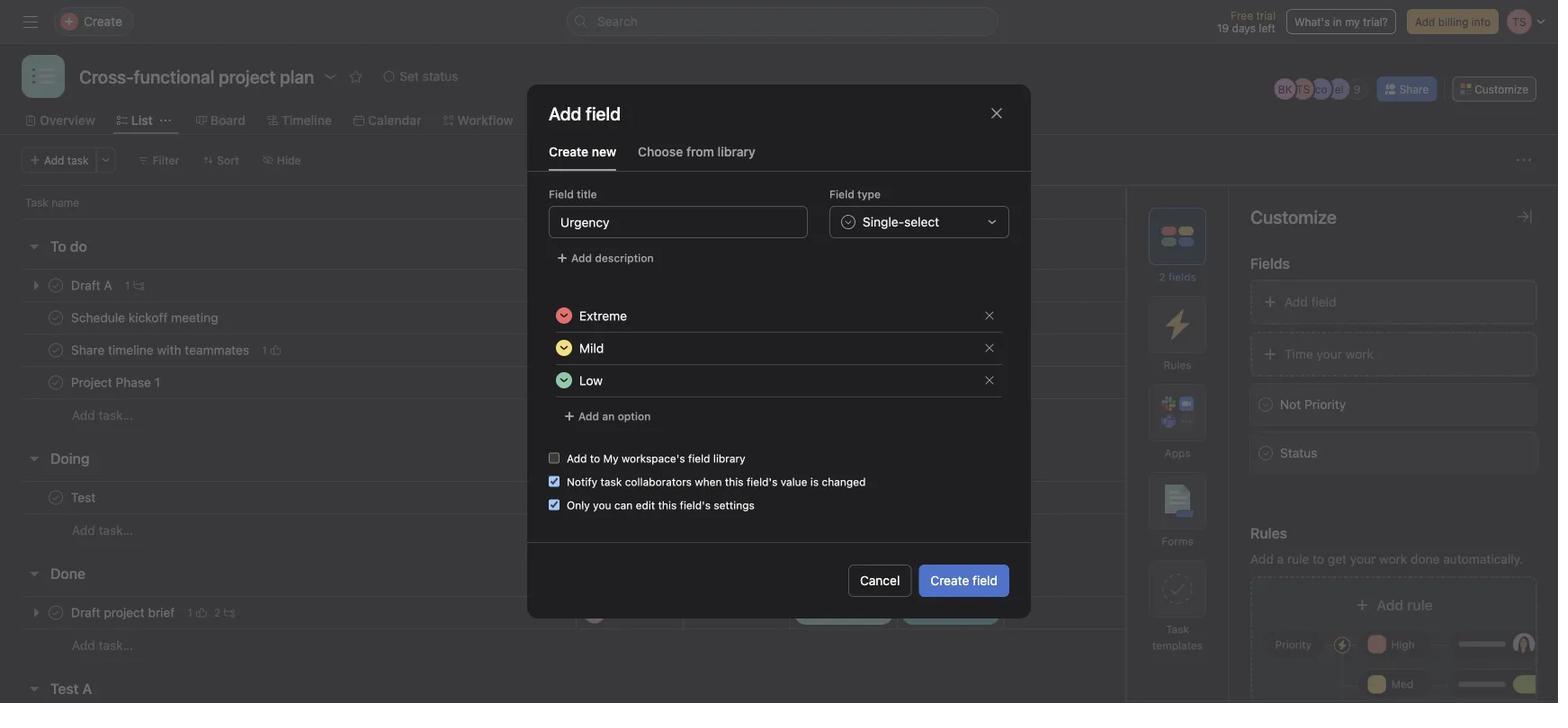 Task type: locate. For each thing, give the bounding box(es) containing it.
add down 'overview' link
[[44, 154, 64, 166]]

2 vertical spatial add task…
[[72, 638, 133, 653]]

create down dashboard link
[[549, 144, 588, 159]]

customize up fields
[[1250, 206, 1337, 227]]

0 horizontal spatial rules
[[1164, 359, 1192, 372]]

1 vertical spatial task…
[[99, 523, 133, 538]]

1 horizontal spatial not
[[1280, 397, 1301, 412]]

add billing info button
[[1407, 9, 1499, 34]]

2 add task… button from the top
[[72, 521, 133, 541]]

0 vertical spatial remove option image
[[984, 310, 995, 321]]

1 add task… button from the top
[[72, 406, 133, 426]]

share
[[1399, 83, 1429, 95]]

completed checkbox inside schedule kickoff meeting cell
[[45, 307, 67, 329]]

1 vertical spatial add task… button
[[72, 521, 133, 541]]

in
[[1333, 15, 1342, 28]]

status
[[905, 196, 938, 209], [1280, 446, 1317, 461]]

row containing task name
[[0, 185, 1558, 219]]

done button
[[50, 558, 85, 590]]

1 add task… from the top
[[72, 408, 133, 423]]

0 horizontal spatial ts
[[588, 492, 601, 504]]

add description button
[[549, 246, 662, 271]]

0 vertical spatial rules
[[1164, 359, 1192, 372]]

test cell
[[0, 481, 577, 515]]

header doing tree grid
[[0, 481, 1558, 547]]

1 horizontal spatial field
[[829, 188, 854, 201]]

new
[[592, 144, 616, 159]]

completed image inside "share timeline with teammates" cell
[[45, 340, 67, 361]]

choose
[[638, 144, 683, 159]]

0 vertical spatial collapse task list for this section image
[[27, 239, 41, 254]]

tara
[[609, 492, 631, 504]]

remove option image down status field for schedule kickoff meeting cell
[[984, 343, 995, 354]]

0 horizontal spatial status
[[905, 196, 938, 209]]

0 vertical spatial priority
[[819, 196, 856, 209]]

task… inside header doing tree grid
[[99, 523, 133, 538]]

doing
[[50, 450, 90, 467]]

this right edit
[[658, 499, 677, 512]]

rules down 2 fields
[[1164, 359, 1192, 372]]

single-select button
[[829, 206, 1009, 238]]

collapse task list for this section image
[[27, 452, 41, 466], [27, 682, 41, 696]]

cell
[[683, 269, 791, 302]]

completed image down to
[[45, 307, 67, 329]]

2 vertical spatial add task… button
[[72, 636, 133, 656]]

0 vertical spatial to
[[590, 452, 600, 465]]

field's left value at the bottom right of page
[[747, 476, 778, 488]]

priority left type
[[819, 196, 856, 209]]

task up templates
[[1166, 623, 1189, 636]]

task for add
[[67, 154, 89, 166]]

add task… button inside header to do tree grid
[[72, 406, 133, 426]]

1 vertical spatial this
[[658, 499, 677, 512]]

1 horizontal spatial rules
[[1250, 525, 1287, 542]]

add task… button
[[72, 406, 133, 426], [72, 521, 133, 541], [72, 636, 133, 656]]

1 completed checkbox from the top
[[45, 307, 67, 329]]

0 vertical spatial add task… row
[[0, 399, 1558, 432]]

1 horizontal spatial customize
[[1475, 83, 1528, 95]]

add field button
[[1250, 280, 1537, 325]]

field for field title
[[549, 188, 574, 201]]

0 vertical spatial create
[[549, 144, 588, 159]]

rule right a
[[1287, 552, 1309, 567]]

work right time
[[1346, 347, 1374, 362]]

customize
[[1475, 83, 1528, 95], [1250, 206, 1337, 227]]

med
[[1391, 678, 1413, 691]]

0 vertical spatial your
[[1317, 347, 1342, 362]]

3 add task… row from the top
[[0, 629, 1558, 662]]

0 horizontal spatial create
[[549, 144, 588, 159]]

list link
[[117, 111, 153, 130]]

0 vertical spatial type an option name field
[[572, 300, 977, 331]]

1 vertical spatial field's
[[680, 499, 711, 512]]

2 field from the left
[[829, 188, 854, 201]]

ts left the "co"
[[1296, 83, 1310, 95]]

rules up a
[[1250, 525, 1287, 542]]

test
[[50, 681, 79, 698]]

Share timeline with teammates text field
[[67, 341, 255, 359]]

add task…
[[72, 408, 133, 423], [72, 523, 133, 538], [72, 638, 133, 653]]

3 completed checkbox from the top
[[45, 372, 67, 394]]

1 vertical spatial bk
[[588, 312, 602, 324]]

2 collapse task list for this section image from the top
[[27, 682, 41, 696]]

add down test text field
[[72, 523, 95, 538]]

add task… row
[[0, 399, 1558, 432], [0, 514, 1558, 547], [0, 629, 1558, 662]]

0 horizontal spatial customize
[[1250, 206, 1337, 227]]

forms
[[1162, 535, 1193, 548]]

1 vertical spatial completed image
[[45, 372, 67, 394]]

field for add field
[[1311, 295, 1336, 309]]

collapse task list for this section image
[[27, 239, 41, 254], [27, 567, 41, 581]]

1 horizontal spatial work
[[1379, 552, 1407, 567]]

completed checkbox inside project phase 1 cell
[[45, 372, 67, 394]]

1 remove option image from the top
[[984, 310, 995, 321]]

3 add task… from the top
[[72, 638, 133, 653]]

2 vertical spatial type an option name field
[[572, 365, 977, 396]]

add task… button inside header done tree grid
[[72, 636, 133, 656]]

my
[[1345, 15, 1360, 28]]

1 collapse task list for this section image from the top
[[27, 239, 41, 254]]

0 horizontal spatial field's
[[680, 499, 711, 512]]

1 vertical spatial collapse task list for this section image
[[27, 567, 41, 581]]

1 horizontal spatial your
[[1350, 552, 1376, 567]]

co
[[1315, 83, 1327, 95]]

1 vertical spatial library
[[713, 452, 745, 465]]

status field for share timeline with teammates cell
[[897, 334, 1005, 367]]

only you can edit this field's settings
[[567, 499, 755, 512]]

0 vertical spatial field's
[[747, 476, 778, 488]]

completed image for test text field
[[45, 487, 67, 509]]

not left the field type
[[798, 196, 816, 209]]

1 field from the left
[[549, 188, 574, 201]]

add task… button for done
[[72, 636, 133, 656]]

0 vertical spatial work
[[1346, 347, 1374, 362]]

trial?
[[1363, 15, 1388, 28]]

task inside button
[[67, 154, 89, 166]]

library inside create new tab panel
[[713, 452, 745, 465]]

2 collapse task list for this section image from the top
[[27, 567, 41, 581]]

option
[[618, 410, 651, 423]]

task
[[67, 154, 89, 166], [601, 476, 622, 488]]

customize inside "dropdown button"
[[1475, 83, 1528, 95]]

ts down notify
[[588, 492, 601, 504]]

1 horizontal spatial field
[[973, 573, 998, 588]]

0 horizontal spatial not priority
[[798, 196, 856, 209]]

0 vertical spatial add task… button
[[72, 406, 133, 426]]

completed image inside project phase 1 cell
[[45, 372, 67, 394]]

ts inside row
[[588, 492, 601, 504]]

task left name
[[25, 196, 48, 209]]

2 task… from the top
[[99, 523, 133, 538]]

rule
[[1287, 552, 1309, 567], [1407, 597, 1433, 614]]

1 horizontal spatial task
[[601, 476, 622, 488]]

task inside create new tab panel
[[601, 476, 622, 488]]

field up when
[[688, 452, 710, 465]]

0 vertical spatial completed image
[[45, 307, 67, 329]]

task down overview
[[67, 154, 89, 166]]

0 vertical spatial task
[[67, 154, 89, 166]]

to left get
[[1313, 552, 1324, 567]]

work left "done"
[[1379, 552, 1407, 567]]

0 horizontal spatial task
[[25, 196, 48, 209]]

value
[[781, 476, 807, 488]]

collapse task list for this section image left doing button on the left bottom of the page
[[27, 452, 41, 466]]

completed image
[[45, 307, 67, 329], [45, 372, 67, 394]]

create field
[[930, 573, 998, 588]]

Completed checkbox
[[45, 307, 67, 329], [45, 340, 67, 361], [45, 372, 67, 394], [45, 487, 67, 509]]

1 task… from the top
[[99, 408, 133, 423]]

add task… inside header done tree grid
[[72, 638, 133, 653]]

Project Phase 1 text field
[[67, 374, 166, 392]]

2 add task… from the top
[[72, 523, 133, 538]]

library
[[718, 144, 756, 159], [713, 452, 745, 465]]

task
[[25, 196, 48, 209], [1166, 623, 1189, 636]]

project plan
[[219, 66, 314, 87]]

Add to My workspace's field library checkbox
[[549, 453, 560, 464]]

2 vertical spatial remove option image
[[984, 375, 995, 386]]

1 row
[[0, 334, 1558, 367]]

field
[[1311, 295, 1336, 309], [688, 452, 710, 465], [973, 573, 998, 588]]

1 horizontal spatial create
[[930, 573, 969, 588]]

1 horizontal spatial field's
[[747, 476, 778, 488]]

0 horizontal spatial rule
[[1287, 552, 1309, 567]]

0 horizontal spatial task
[[67, 154, 89, 166]]

add billing info
[[1415, 15, 1491, 28]]

close details image
[[1518, 210, 1532, 224]]

tab list containing create new
[[527, 142, 1031, 172]]

my
[[603, 452, 619, 465]]

description
[[595, 252, 654, 264]]

1 horizontal spatial task
[[1166, 623, 1189, 636]]

field
[[549, 188, 574, 201], [829, 188, 854, 201]]

0 horizontal spatial bk
[[588, 312, 602, 324]]

0 vertical spatial ts
[[1296, 83, 1310, 95]]

rules
[[1164, 359, 1192, 372], [1250, 525, 1287, 542]]

collapse task list for this section image for done
[[27, 567, 41, 581]]

1 type an option name field from the top
[[572, 300, 977, 331]]

2 remove option image from the top
[[984, 343, 995, 354]]

add task… button for doing
[[72, 521, 133, 541]]

1 vertical spatial collapse task list for this section image
[[27, 682, 41, 696]]

create right "cancel"
[[930, 573, 969, 588]]

priority down time your work
[[1304, 397, 1346, 412]]

create
[[549, 144, 588, 159], [930, 573, 969, 588]]

board
[[210, 113, 246, 128]]

single-
[[863, 215, 904, 229]]

completed image
[[45, 340, 67, 361], [45, 487, 67, 509]]

to do
[[50, 238, 87, 255]]

1 completed image from the top
[[45, 340, 67, 361]]

add task… for doing
[[72, 523, 133, 538]]

add up doing button on the left bottom of the page
[[72, 408, 95, 423]]

1 vertical spatial work
[[1379, 552, 1407, 567]]

completed image for schedule kickoff meeting text field at the top left of page
[[45, 307, 67, 329]]

2 add task… row from the top
[[0, 514, 1558, 547]]

test a button
[[50, 673, 92, 703]]

free trial 19 days left
[[1217, 9, 1276, 34]]

work
[[1346, 347, 1374, 362], [1379, 552, 1407, 567]]

2 vertical spatial priority
[[1275, 639, 1312, 651]]

completed checkbox for share timeline with teammates text field
[[45, 340, 67, 361]]

0 vertical spatial task
[[25, 196, 48, 209]]

3 remove option image from the top
[[984, 375, 995, 386]]

task up tara
[[601, 476, 622, 488]]

1 horizontal spatial this
[[725, 476, 744, 488]]

completed checkbox for project phase 1 text box
[[45, 372, 67, 394]]

not priority left type
[[798, 196, 856, 209]]

1 vertical spatial task
[[601, 476, 622, 488]]

Type an option name field
[[572, 300, 977, 331], [572, 333, 977, 363], [572, 365, 977, 396]]

1 completed image from the top
[[45, 307, 67, 329]]

0 horizontal spatial field
[[549, 188, 574, 201]]

remove option image up 'status field for share timeline with teammates' cell
[[984, 310, 995, 321]]

notify task collaborators when this field's value is changed
[[567, 476, 866, 488]]

calendar
[[368, 113, 421, 128]]

not priority down time
[[1280, 397, 1346, 412]]

this
[[725, 476, 744, 488], [658, 499, 677, 512]]

this up settings
[[725, 476, 744, 488]]

1 vertical spatial to
[[1313, 552, 1324, 567]]

add task… for done
[[72, 638, 133, 653]]

priority
[[819, 196, 856, 209], [1304, 397, 1346, 412], [1275, 639, 1312, 651]]

0 vertical spatial collapse task list for this section image
[[27, 452, 41, 466]]

to
[[590, 452, 600, 465], [1313, 552, 1324, 567]]

task for notify
[[601, 476, 622, 488]]

2 vertical spatial field
[[973, 573, 998, 588]]

bk
[[1278, 83, 1292, 95], [588, 312, 602, 324]]

your right get
[[1350, 552, 1376, 567]]

bk inside row
[[588, 312, 602, 324]]

cancel button
[[848, 565, 912, 597]]

3 task… from the top
[[99, 638, 133, 653]]

not priority field for schedule kickoff meeting cell
[[790, 301, 898, 335]]

not priority field for test cell
[[790, 481, 898, 515]]

add task… button inside header doing tree grid
[[72, 521, 133, 541]]

1 horizontal spatial rule
[[1407, 597, 1433, 614]]

tab list
[[527, 142, 1031, 172]]

title
[[577, 188, 597, 201]]

completed checkbox for schedule kickoff meeting text field at the top left of page
[[45, 307, 67, 329]]

1 vertical spatial task
[[1166, 623, 1189, 636]]

field down status field for test cell
[[973, 573, 998, 588]]

add to my workspace's field library
[[567, 452, 745, 465]]

completed checkbox inside test cell
[[45, 487, 67, 509]]

2 vertical spatial task…
[[99, 638, 133, 653]]

not down time
[[1280, 397, 1301, 412]]

completed image inside test cell
[[45, 487, 67, 509]]

1 vertical spatial remove option image
[[984, 343, 995, 354]]

add
[[1415, 15, 1435, 28], [44, 154, 64, 166], [571, 252, 592, 264], [1285, 295, 1308, 309], [72, 408, 95, 423], [578, 410, 599, 423], [567, 452, 587, 465], [72, 523, 95, 538], [1250, 552, 1274, 567], [1377, 597, 1404, 614], [72, 638, 95, 653]]

add to starred image
[[348, 69, 363, 84]]

info
[[1472, 15, 1491, 28]]

1 vertical spatial type an option name field
[[572, 333, 977, 363]]

templates
[[1152, 640, 1203, 652]]

0 horizontal spatial work
[[1346, 347, 1374, 362]]

add task… up the "a"
[[72, 638, 133, 653]]

add field dialog
[[527, 85, 1031, 619]]

3 add task… button from the top
[[72, 636, 133, 656]]

1 horizontal spatial bk
[[1278, 83, 1292, 95]]

0 vertical spatial add task…
[[72, 408, 133, 423]]

1 vertical spatial rule
[[1407, 597, 1433, 614]]

collapse task list for this section image left to
[[27, 239, 41, 254]]

0 vertical spatial task…
[[99, 408, 133, 423]]

collapse task list for this section image for test a
[[27, 682, 41, 696]]

add task… inside header to do tree grid
[[72, 408, 133, 423]]

bk left brad
[[588, 312, 602, 324]]

customize down info
[[1475, 83, 1528, 95]]

create field button
[[919, 565, 1009, 597]]

add task… inside header doing tree grid
[[72, 523, 133, 538]]

add up the "a"
[[72, 638, 95, 653]]

remove option image down 'status field for share timeline with teammates' cell
[[984, 375, 995, 386]]

0 vertical spatial customize
[[1475, 83, 1528, 95]]

completed image left project phase 1 text box
[[45, 372, 67, 394]]

Schedule kickoff meeting text field
[[67, 309, 224, 327]]

4 completed checkbox from the top
[[45, 487, 67, 509]]

add task… down test text field
[[72, 523, 133, 538]]

field's down when
[[680, 499, 711, 512]]

2 completed image from the top
[[45, 372, 67, 394]]

0 vertical spatial this
[[725, 476, 744, 488]]

add task… button down project phase 1 text box
[[72, 406, 133, 426]]

trial
[[1256, 9, 1276, 22]]

bk left the "co"
[[1278, 83, 1292, 95]]

from
[[686, 144, 714, 159]]

create inside create field button
[[930, 573, 969, 588]]

dashboard link
[[535, 111, 614, 130]]

0 horizontal spatial to
[[590, 452, 600, 465]]

add right add to my workspace's field library option
[[567, 452, 587, 465]]

1 vertical spatial create
[[930, 573, 969, 588]]

functional
[[134, 66, 214, 87]]

1 horizontal spatial ts
[[1296, 83, 1310, 95]]

0 horizontal spatial this
[[658, 499, 677, 512]]

add task… down project phase 1 text box
[[72, 408, 133, 423]]

your right time
[[1317, 347, 1342, 362]]

collapse task list for this section image left done button
[[27, 567, 41, 581]]

0 horizontal spatial not
[[798, 196, 816, 209]]

1 vertical spatial completed image
[[45, 487, 67, 509]]

0 vertical spatial completed image
[[45, 340, 67, 361]]

2 vertical spatial add task… row
[[0, 629, 1558, 662]]

field left type
[[829, 188, 854, 201]]

1 vertical spatial add task… row
[[0, 514, 1558, 547]]

rule up high
[[1407, 597, 1433, 614]]

add field
[[1285, 295, 1336, 309]]

1 vertical spatial not priority
[[1280, 397, 1346, 412]]

add task… button up the "a"
[[72, 636, 133, 656]]

to left my
[[590, 452, 600, 465]]

remove option image
[[984, 310, 995, 321], [984, 343, 995, 354], [984, 375, 995, 386]]

not priority
[[798, 196, 856, 209], [1280, 397, 1346, 412]]

a
[[82, 681, 92, 698]]

Only you can edit this field's settings checkbox
[[549, 500, 560, 511]]

type
[[857, 188, 881, 201]]

row containing ts
[[0, 481, 1558, 515]]

2 completed checkbox from the top
[[45, 340, 67, 361]]

changed
[[822, 476, 866, 488]]

due
[[691, 196, 711, 209]]

ts
[[1296, 83, 1310, 95], [588, 492, 601, 504]]

2 completed image from the top
[[45, 487, 67, 509]]

0 horizontal spatial your
[[1317, 347, 1342, 362]]

0 vertical spatial field
[[1311, 295, 1336, 309]]

when
[[695, 476, 722, 488]]

completed image inside schedule kickoff meeting cell
[[45, 307, 67, 329]]

0 vertical spatial status
[[905, 196, 938, 209]]

1 vertical spatial add task…
[[72, 523, 133, 538]]

add task… button down test text field
[[72, 521, 133, 541]]

library right from
[[718, 144, 756, 159]]

add a rule to get your work done automatically.
[[1250, 552, 1523, 567]]

task for task name
[[25, 196, 48, 209]]

1 vertical spatial status
[[1280, 446, 1317, 461]]

field left title at the left top of page
[[549, 188, 574, 201]]

row
[[0, 185, 1558, 219], [22, 218, 1537, 220], [0, 301, 1558, 335], [0, 366, 1558, 399], [0, 481, 1558, 515]]

1 collapse task list for this section image from the top
[[27, 452, 41, 466]]

field type
[[829, 188, 881, 201]]

list image
[[32, 66, 54, 87]]

completed checkbox inside "share timeline with teammates" cell
[[45, 340, 67, 361]]

1 horizontal spatial not priority
[[1280, 397, 1346, 412]]

create new
[[549, 144, 616, 159]]

task… inside header done tree grid
[[99, 638, 133, 653]]

priority down a
[[1275, 639, 1312, 651]]

task inside task templates
[[1166, 623, 1189, 636]]

share button
[[1377, 76, 1437, 102]]

library up notify task collaborators when this field's value is changed at the bottom of page
[[713, 452, 745, 465]]

workflow
[[457, 113, 513, 128]]

1 vertical spatial field
[[688, 452, 710, 465]]

field up time your work
[[1311, 295, 1336, 309]]

0 vertical spatial rule
[[1287, 552, 1309, 567]]

add an option
[[578, 410, 651, 423]]

collapse task list for this section image left the test on the left of the page
[[27, 682, 41, 696]]

share timeline with teammates cell
[[0, 334, 577, 367]]

1 horizontal spatial status
[[1280, 446, 1317, 461]]

add an option button
[[556, 404, 659, 429]]

schultz
[[634, 492, 672, 504]]



Task type: vqa. For each thing, say whether or not it's contained in the screenshot.
the unscheduled
no



Task type: describe. For each thing, give the bounding box(es) containing it.
add up high
[[1377, 597, 1404, 614]]

search
[[597, 14, 638, 29]]

search button
[[567, 7, 999, 36]]

name
[[51, 196, 79, 209]]

search list box
[[567, 7, 999, 36]]

what's
[[1294, 15, 1330, 28]]

this for edit
[[658, 499, 677, 512]]

field's for value
[[747, 476, 778, 488]]

1 vertical spatial customize
[[1250, 206, 1337, 227]]

assignee
[[584, 196, 630, 209]]

add left a
[[1250, 552, 1274, 567]]

do
[[70, 238, 87, 255]]

header to do tree grid
[[0, 269, 1558, 432]]

row containing bk
[[0, 301, 1558, 335]]

completed image for project phase 1 text box
[[45, 372, 67, 394]]

3 type an option name field from the top
[[572, 365, 977, 396]]

select
[[904, 215, 939, 229]]

2
[[1159, 271, 1165, 283]]

add task
[[44, 154, 89, 166]]

schedule kickoff meeting cell
[[0, 301, 577, 335]]

add inside header doing tree grid
[[72, 523, 95, 538]]

add inside header done tree grid
[[72, 638, 95, 653]]

Priority, Stage, Status… text field
[[549, 206, 808, 238]]

collapse task list for this section image for to do
[[27, 239, 41, 254]]

not priority field for share timeline with teammates cell
[[790, 334, 898, 367]]

tara schultz
[[609, 492, 672, 504]]

project phase 1 cell
[[0, 366, 577, 399]]

status field for test cell
[[897, 481, 1005, 515]]

create for create field
[[930, 573, 969, 588]]

task… for done
[[99, 638, 133, 653]]

list
[[131, 113, 153, 128]]

timeline
[[282, 113, 332, 128]]

1 vertical spatial your
[[1350, 552, 1376, 567]]

days
[[1232, 22, 1256, 34]]

doing button
[[50, 443, 90, 475]]

your inside 'button'
[[1317, 347, 1342, 362]]

task… inside header to do tree grid
[[99, 408, 133, 423]]

workflow link
[[443, 111, 513, 130]]

field title
[[549, 188, 597, 201]]

field for create field
[[973, 573, 998, 588]]

add task button
[[22, 148, 97, 173]]

what's in my trial? button
[[1286, 9, 1396, 34]]

Notify task collaborators when this field's value is changed checkbox
[[549, 476, 560, 487]]

not priority field for project phase 1 cell
[[790, 366, 898, 399]]

task for task templates
[[1166, 623, 1189, 636]]

time your work
[[1285, 347, 1374, 362]]

cancel
[[860, 573, 900, 588]]

you
[[593, 499, 611, 512]]

remove option image for third type an option name 'field'
[[984, 375, 995, 386]]

2 type an option name field from the top
[[572, 333, 977, 363]]

1 vertical spatial rules
[[1250, 525, 1287, 542]]

can
[[614, 499, 633, 512]]

2 fields
[[1159, 271, 1196, 283]]

high
[[1391, 639, 1415, 651]]

only
[[567, 499, 590, 512]]

1 horizontal spatial to
[[1313, 552, 1324, 567]]

overview
[[40, 113, 95, 128]]

automatically.
[[1443, 552, 1523, 567]]

add down fields
[[1285, 295, 1308, 309]]

field's for settings
[[680, 499, 711, 512]]

add task… row for doing
[[0, 514, 1558, 547]]

remove option image for 1st type an option name 'field' from the top of the create new tab panel
[[984, 310, 995, 321]]

an
[[602, 410, 615, 423]]

date
[[714, 196, 737, 209]]

notify
[[567, 476, 597, 488]]

done
[[1411, 552, 1440, 567]]

edit
[[636, 499, 655, 512]]

due date
[[691, 196, 737, 209]]

add task… row for done
[[0, 629, 1558, 662]]

done
[[50, 565, 85, 582]]

add left billing
[[1415, 15, 1435, 28]]

1 add task… row from the top
[[0, 399, 1558, 432]]

create new tab panel
[[527, 172, 1031, 619]]

add rule
[[1377, 597, 1433, 614]]

timeline link
[[267, 111, 332, 130]]

0 vertical spatial library
[[718, 144, 756, 159]]

19
[[1217, 22, 1229, 34]]

fields
[[1250, 255, 1290, 272]]

status field for project phase 1 cell
[[897, 366, 1005, 399]]

task name
[[25, 196, 79, 209]]

status field for schedule kickoff meeting cell
[[897, 301, 1005, 335]]

0 horizontal spatial field
[[688, 452, 710, 465]]

board link
[[196, 111, 246, 130]]

this for when
[[725, 476, 744, 488]]

Test text field
[[67, 489, 101, 507]]

left
[[1259, 22, 1276, 34]]

1 button
[[258, 341, 285, 359]]

test a
[[50, 681, 92, 698]]

el
[[1335, 83, 1344, 95]]

customize button
[[1452, 76, 1537, 102]]

remove option image for 2nd type an option name 'field' from the top
[[984, 343, 995, 354]]

free
[[1231, 9, 1253, 22]]

add inside header to do tree grid
[[72, 408, 95, 423]]

add left description
[[571, 252, 592, 264]]

1 vertical spatial priority
[[1304, 397, 1346, 412]]

0 vertical spatial not
[[798, 196, 816, 209]]

calendar link
[[353, 111, 421, 130]]

klo
[[636, 312, 652, 324]]

collapse task list for this section image for doing
[[27, 452, 41, 466]]

1
[[262, 344, 267, 357]]

close this dialog image
[[990, 106, 1004, 121]]

create for create new
[[549, 144, 588, 159]]

add field
[[549, 103, 621, 124]]

add left an
[[578, 410, 599, 423]]

time
[[1285, 347, 1313, 362]]

to inside create new tab panel
[[590, 452, 600, 465]]

task templates
[[1152, 623, 1203, 652]]

9
[[1354, 83, 1361, 95]]

choose from library
[[638, 144, 756, 159]]

collaborators
[[625, 476, 692, 488]]

single-select
[[863, 215, 939, 229]]

0 vertical spatial bk
[[1278, 83, 1292, 95]]

dashboard
[[549, 113, 614, 128]]

completed image for share timeline with teammates text field
[[45, 340, 67, 361]]

task… for doing
[[99, 523, 133, 538]]

overview link
[[25, 111, 95, 130]]

add description
[[571, 252, 654, 264]]

apps
[[1165, 447, 1191, 460]]

work inside time your work 'button'
[[1346, 347, 1374, 362]]

priority inside row
[[819, 196, 856, 209]]

workspace's
[[622, 452, 685, 465]]

cross-
[[79, 66, 134, 87]]

status inside row
[[905, 196, 938, 209]]

completed checkbox for test text field
[[45, 487, 67, 509]]

1 vertical spatial not
[[1280, 397, 1301, 412]]

header done tree grid
[[0, 596, 1558, 662]]

field for field type
[[829, 188, 854, 201]]

a
[[1277, 552, 1284, 567]]



